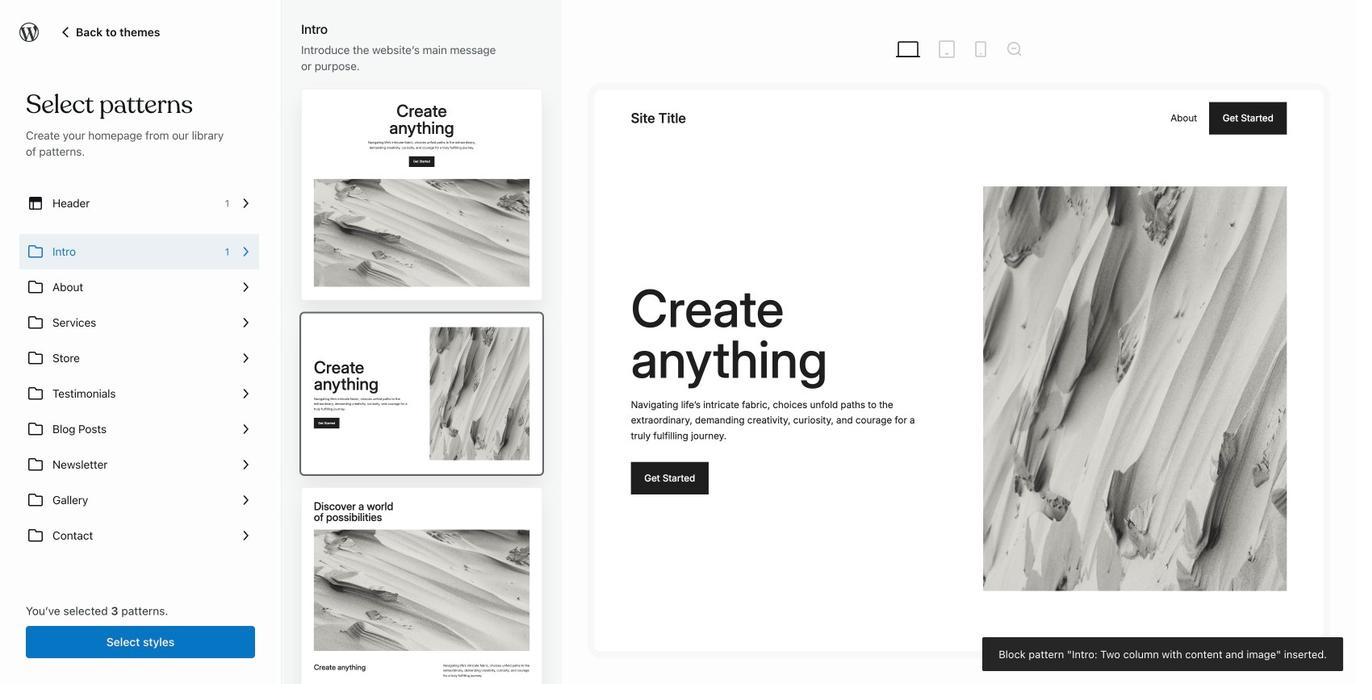 Task type: vqa. For each thing, say whether or not it's contained in the screenshot.
the bottom with
no



Task type: locate. For each thing, give the bounding box(es) containing it.
list item
[[19, 234, 259, 270]]

block patterns list box
[[301, 89, 543, 685]]

list
[[19, 186, 259, 602]]

desktop image
[[894, 35, 923, 64]]

intro: heading with image and two columns below image
[[302, 488, 361, 543]]

zoom out 50% image
[[1005, 40, 1025, 59]]



Task type: describe. For each thing, give the bounding box(es) containing it.
intro: two column with content and image image
[[302, 315, 361, 354]]

intro: centered content with image below image
[[302, 90, 361, 142]]

tablet image
[[938, 40, 957, 59]]

phone image
[[971, 40, 991, 59]]



